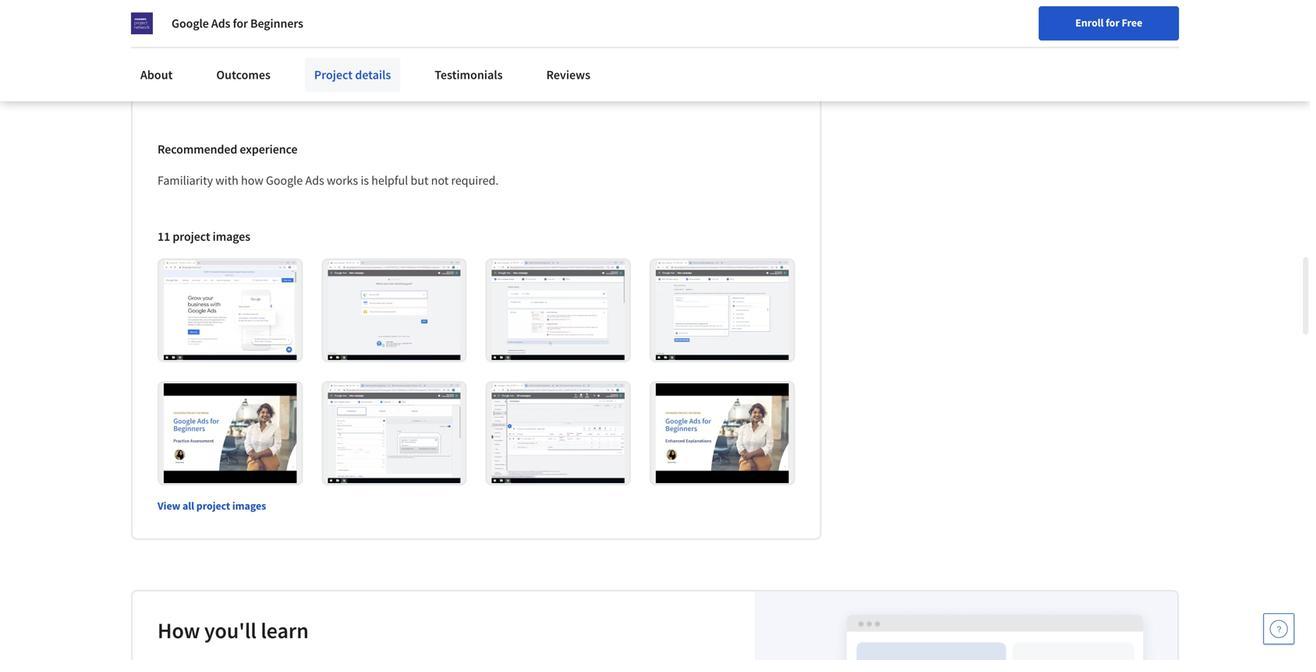 Task type: locate. For each thing, give the bounding box(es) containing it.
required.
[[451, 173, 499, 188]]

about
[[140, 67, 173, 83]]

experience
[[240, 142, 298, 157]]

optimization
[[281, 60, 349, 76]]

0 vertical spatial •
[[170, 10, 174, 26]]

for left free
[[1107, 16, 1120, 30]]

works
[[327, 173, 358, 188]]

None search field
[[222, 10, 597, 41]]

2 vertical spatial •
[[177, 85, 181, 101]]

• left 'tools'
[[170, 35, 174, 51]]

and
[[305, 10, 325, 26], [211, 35, 231, 51], [203, 60, 223, 76]]

• right coursera project network icon
[[170, 10, 174, 26]]

campaign
[[226, 60, 279, 76]]

ad and campaign optimization
[[187, 60, 349, 76]]

1 horizontal spatial ads
[[306, 173, 324, 188]]

click to expand item image
[[164, 261, 297, 361], [328, 261, 461, 361], [492, 261, 625, 361], [656, 261, 789, 361], [164, 384, 297, 484], [328, 384, 461, 484], [492, 384, 625, 484], [656, 384, 789, 484]]

for up settings
[[233, 16, 248, 31]]

• left cumulative
[[177, 85, 181, 101]]

project right all
[[196, 499, 230, 513]]

outcomes
[[216, 67, 271, 83]]

1 vertical spatial google
[[266, 173, 303, 188]]

project right 11
[[173, 229, 210, 245]]

1 horizontal spatial google
[[266, 173, 303, 188]]

reviews
[[547, 67, 591, 83]]

google
[[172, 16, 209, 31], [266, 173, 303, 188]]

google right 'how'
[[266, 173, 303, 188]]

and down google ads for beginners
[[211, 35, 231, 51]]

about link
[[131, 58, 182, 92]]

for
[[233, 16, 248, 31], [1107, 16, 1120, 30]]

• for • cumulative challenge
[[177, 85, 181, 101]]

supplementary
[[327, 10, 408, 26]]

ad
[[187, 60, 201, 76]]

with
[[216, 173, 239, 188]]

0 vertical spatial ads
[[211, 16, 231, 31]]

11 project images
[[158, 229, 251, 245]]

images
[[213, 229, 251, 245], [232, 499, 266, 513]]

1 vertical spatial project
[[196, 499, 230, 513]]

google up 'tools'
[[172, 16, 209, 31]]

2 for from the left
[[1107, 16, 1120, 30]]

and right beginners
[[305, 10, 325, 26]]

0 vertical spatial google
[[172, 16, 209, 31]]

1 vertical spatial and
[[211, 35, 231, 51]]

help center image
[[1270, 620, 1289, 639]]

project details link
[[305, 58, 401, 92]]

and right ad
[[203, 60, 223, 76]]

images inside button
[[232, 499, 266, 513]]

is
[[361, 173, 369, 188]]

images down with
[[213, 229, 251, 245]]

but
[[411, 173, 429, 188]]

ads up • tools and settings
[[211, 16, 231, 31]]

project
[[173, 229, 210, 245], [196, 499, 230, 513]]

1 vertical spatial •
[[170, 35, 174, 51]]

how you'll learn
[[158, 618, 309, 645]]

0 horizontal spatial ads
[[211, 16, 231, 31]]

view all project images button
[[158, 499, 266, 514]]

1 horizontal spatial for
[[1107, 16, 1120, 30]]

project inside button
[[196, 499, 230, 513]]

images right all
[[232, 499, 266, 513]]

0 horizontal spatial for
[[233, 16, 248, 31]]

enroll for free
[[1076, 16, 1143, 30]]

beginners
[[250, 16, 303, 31]]

1 vertical spatial images
[[232, 499, 266, 513]]

view
[[158, 499, 180, 513]]

• tools and settings
[[170, 35, 276, 51]]

cumulative
[[187, 85, 247, 101]]

ads
[[211, 16, 231, 31], [306, 173, 324, 188]]

ads left works
[[306, 173, 324, 188]]

•
[[170, 10, 174, 26], [170, 35, 174, 51], [177, 85, 181, 101]]



Task type: vqa. For each thing, say whether or not it's contained in the screenshot.
bottommost Google
yes



Task type: describe. For each thing, give the bounding box(es) containing it.
not
[[431, 173, 449, 188]]

helpful
[[372, 173, 408, 188]]

resource
[[410, 10, 458, 26]]

outcomes link
[[207, 58, 280, 92]]

recommended
[[158, 142, 237, 157]]

recommended experience
[[158, 142, 298, 157]]

details
[[355, 67, 391, 83]]

0 vertical spatial images
[[213, 229, 251, 245]]

testimonials link
[[426, 58, 512, 92]]

settings
[[233, 35, 276, 51]]

0 horizontal spatial google
[[172, 16, 209, 31]]

google ads for beginners
[[172, 16, 303, 31]]

• cumulative challenge
[[177, 85, 301, 101]]

english button
[[983, 0, 1078, 51]]

explanations
[[235, 10, 302, 26]]

reviews link
[[537, 58, 600, 92]]

enroll
[[1076, 16, 1104, 30]]

free
[[1122, 16, 1143, 30]]

coursera project network image
[[131, 12, 153, 34]]

challenge
[[249, 85, 301, 101]]

1 vertical spatial ads
[[306, 173, 324, 188]]

1 for from the left
[[233, 16, 248, 31]]

how
[[158, 618, 200, 645]]

project details
[[314, 67, 391, 83]]

familiarity
[[158, 173, 213, 188]]

enroll for free button
[[1039, 6, 1180, 41]]

familiarity with how google ads works is helpful but not required.
[[158, 173, 499, 188]]

you'll
[[204, 618, 257, 645]]

english
[[1012, 18, 1050, 33]]

• for • enhanced explanations and supplementary resource
[[170, 10, 174, 26]]

testimonials
[[435, 67, 503, 83]]

enhanced
[[181, 10, 232, 26]]

• for • tools and settings
[[170, 35, 174, 51]]

view all project images
[[158, 499, 266, 513]]

2 vertical spatial and
[[203, 60, 223, 76]]

11
[[158, 229, 170, 245]]

show notifications image
[[1100, 20, 1119, 38]]

all
[[183, 499, 194, 513]]

• enhanced explanations and supplementary resource
[[170, 10, 458, 26]]

0 vertical spatial project
[[173, 229, 210, 245]]

for inside enroll for free button
[[1107, 16, 1120, 30]]

how
[[241, 173, 264, 188]]

tools
[[181, 35, 208, 51]]

0 vertical spatial and
[[305, 10, 325, 26]]

project
[[314, 67, 353, 83]]

learn
[[261, 618, 309, 645]]



